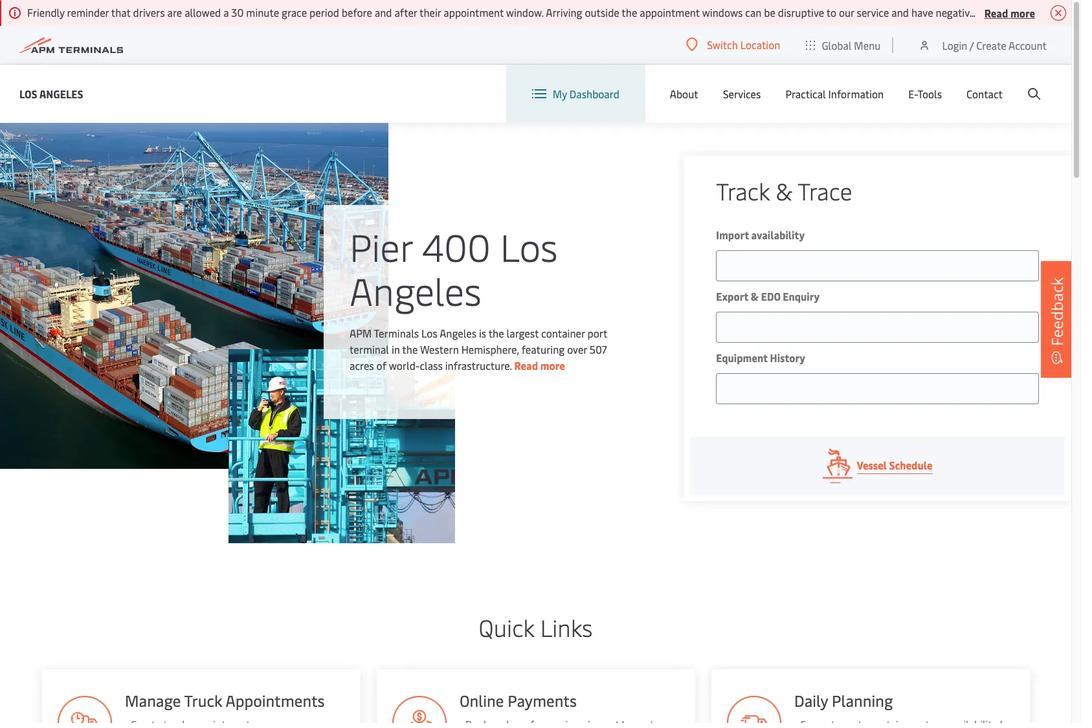 Task type: vqa. For each thing, say whether or not it's contained in the screenshot.
top terminals.
no



Task type: describe. For each thing, give the bounding box(es) containing it.
1 horizontal spatial the
[[489, 326, 504, 341]]

period
[[310, 5, 339, 19]]

over
[[567, 343, 587, 357]]

services button
[[723, 65, 761, 123]]

1 appointment from the left
[[444, 5, 504, 19]]

manage
[[124, 691, 180, 712]]

pier
[[350, 221, 413, 272]]

western
[[420, 343, 459, 357]]

read more link
[[514, 359, 565, 373]]

availability
[[751, 228, 805, 242]]

apm
[[350, 326, 372, 341]]

my dashboard button
[[532, 65, 620, 123]]

container
[[541, 326, 585, 341]]

history
[[770, 351, 806, 365]]

switch location button
[[687, 38, 781, 52]]

more for read more button
[[1011, 6, 1035, 20]]

feedback
[[1046, 278, 1068, 346]]

2 and from the left
[[892, 5, 909, 19]]

track & trace
[[716, 175, 853, 207]]

manager truck appointments - 53 image
[[57, 697, 111, 724]]

30
[[231, 5, 244, 19]]

contact
[[967, 87, 1003, 101]]

acres
[[350, 359, 374, 373]]

window.
[[506, 5, 544, 19]]

reminder
[[67, 5, 109, 19]]

login / create account
[[942, 38, 1047, 52]]

switch
[[707, 38, 738, 52]]

/
[[970, 38, 974, 52]]

featuring
[[522, 343, 565, 357]]

orange club loyalty program - 56 image
[[727, 697, 781, 724]]

apm terminals los angeles is the largest container port terminal in the western hemisphere, featuring over 507 acres of world-class infrastructure.
[[350, 326, 607, 373]]

port
[[588, 326, 607, 341]]

to
[[827, 5, 837, 19]]

read more button
[[985, 5, 1035, 21]]

daily planning
[[794, 691, 893, 712]]

planning
[[832, 691, 893, 712]]

create
[[977, 38, 1007, 52]]

los angeles link
[[19, 86, 83, 102]]

daily
[[794, 691, 828, 712]]

daily planning link
[[711, 670, 1030, 724]]

information
[[829, 87, 884, 101]]

windows
[[702, 5, 743, 19]]

vessel
[[857, 458, 887, 473]]

tariffs - 131 image
[[392, 697, 446, 724]]

angeles for pier
[[350, 265, 482, 316]]

e-
[[909, 87, 918, 101]]

allowed
[[185, 5, 221, 19]]

2 appointment from the left
[[640, 5, 700, 19]]

links
[[540, 612, 593, 644]]

quick links
[[479, 612, 593, 644]]

arriving
[[546, 5, 582, 19]]

0 vertical spatial angeles
[[39, 86, 83, 101]]

about button
[[670, 65, 698, 123]]

global menu button
[[793, 26, 894, 64]]

vessel schedule
[[857, 458, 933, 473]]

disruptive
[[778, 5, 824, 19]]

that
[[111, 5, 131, 19]]

pier 400 los angeles
[[350, 221, 558, 316]]

outside
[[585, 5, 620, 19]]

400
[[422, 221, 491, 272]]

be
[[764, 5, 776, 19]]

read for the read more link
[[514, 359, 538, 373]]

their
[[420, 5, 441, 19]]

equipment history
[[716, 351, 806, 365]]

los angeles
[[19, 86, 83, 101]]

manage truck appointments link
[[41, 670, 360, 724]]

import availability
[[716, 228, 805, 242]]

practical information
[[786, 87, 884, 101]]

los for pier 400 los angeles
[[500, 221, 558, 272]]

about
[[670, 87, 698, 101]]

1 drivers from the left
[[133, 5, 165, 19]]

location
[[741, 38, 781, 52]]

impacts
[[978, 5, 1015, 19]]

largest
[[507, 326, 539, 341]]



Task type: locate. For each thing, give the bounding box(es) containing it.
0 horizontal spatial read more
[[514, 359, 565, 373]]

1 vertical spatial more
[[540, 359, 565, 373]]

contact button
[[967, 65, 1003, 123]]

1 vertical spatial los
[[500, 221, 558, 272]]

2 horizontal spatial los
[[500, 221, 558, 272]]

0 horizontal spatial los
[[19, 86, 37, 101]]

2 drivers from the left
[[1032, 5, 1063, 19]]

feedback button
[[1041, 261, 1074, 378]]

the right 'is'
[[489, 326, 504, 341]]

switch location
[[707, 38, 781, 52]]

our
[[839, 5, 855, 19]]

& left edo
[[751, 289, 759, 304]]

los inside pier 400 los angeles
[[500, 221, 558, 272]]

drivers right on
[[1032, 5, 1063, 19]]

global menu
[[822, 38, 881, 52]]

1 horizontal spatial &
[[776, 175, 793, 207]]

1 horizontal spatial appointment
[[640, 5, 700, 19]]

0 horizontal spatial read
[[514, 359, 538, 373]]

la secondary image
[[229, 350, 455, 544]]

0 horizontal spatial the
[[402, 343, 418, 357]]

0 horizontal spatial more
[[540, 359, 565, 373]]

read
[[985, 6, 1008, 20], [514, 359, 538, 373]]

& for edo
[[751, 289, 759, 304]]

read inside button
[[985, 6, 1008, 20]]

more inside button
[[1011, 6, 1035, 20]]

have
[[912, 5, 933, 19]]

more up account
[[1011, 6, 1035, 20]]

the right in in the top of the page
[[402, 343, 418, 357]]

read for read more button
[[985, 6, 1008, 20]]

is
[[479, 326, 486, 341]]

read down the 'featuring'
[[514, 359, 538, 373]]

1 vertical spatial angeles
[[350, 265, 482, 316]]

e-tools button
[[909, 65, 942, 123]]

more
[[1011, 6, 1035, 20], [540, 359, 565, 373]]

terminal
[[350, 343, 389, 357]]

read more
[[985, 6, 1035, 20], [514, 359, 565, 373]]

dashboard
[[570, 87, 620, 101]]

online payments link
[[376, 670, 695, 724]]

class
[[420, 359, 443, 373]]

los for apm terminals los angeles is the largest container port terminal in the western hemisphere, featuring over 507 acres of world-class infrastructure.
[[422, 326, 438, 341]]

1 horizontal spatial and
[[892, 5, 909, 19]]

terminals
[[374, 326, 419, 341]]

of
[[377, 359, 387, 373]]

services
[[723, 87, 761, 101]]

appointments
[[225, 691, 324, 712]]

who
[[1066, 5, 1081, 19]]

my dashboard
[[553, 87, 620, 101]]

the right outside
[[622, 5, 637, 19]]

online payments
[[459, 691, 576, 712]]

2 vertical spatial los
[[422, 326, 438, 341]]

can
[[745, 5, 762, 19]]

1 and from the left
[[375, 5, 392, 19]]

vessel schedule link
[[690, 437, 1065, 495]]

friendly reminder that drivers are allowed a 30 minute grace period before and after their appointment window. arriving outside the appointment windows can be disruptive to our service and have negative impacts on drivers who
[[27, 5, 1081, 19]]

track
[[716, 175, 770, 207]]

trace
[[798, 175, 853, 207]]

payments
[[507, 691, 576, 712]]

and left after
[[375, 5, 392, 19]]

drivers
[[133, 5, 165, 19], [1032, 5, 1063, 19]]

1 vertical spatial the
[[489, 326, 504, 341]]

2 vertical spatial angeles
[[440, 326, 477, 341]]

login / create account link
[[918, 26, 1047, 64]]

0 vertical spatial the
[[622, 5, 637, 19]]

los angeles pier 400 image
[[0, 123, 389, 469]]

read more down the 'featuring'
[[514, 359, 565, 373]]

negative
[[936, 5, 975, 19]]

online
[[459, 691, 504, 712]]

2 vertical spatial the
[[402, 343, 418, 357]]

login
[[942, 38, 968, 52]]

a
[[223, 5, 229, 19]]

on
[[1017, 5, 1029, 19]]

read left on
[[985, 6, 1008, 20]]

1 vertical spatial read more
[[514, 359, 565, 373]]

grace
[[282, 5, 307, 19]]

practical
[[786, 87, 826, 101]]

account
[[1009, 38, 1047, 52]]

export
[[716, 289, 749, 304]]

infrastructure.
[[445, 359, 512, 373]]

quick
[[479, 612, 535, 644]]

1 horizontal spatial drivers
[[1032, 5, 1063, 19]]

schedule
[[889, 458, 933, 473]]

1 horizontal spatial read more
[[985, 6, 1035, 20]]

appointment right "their"
[[444, 5, 504, 19]]

0 vertical spatial &
[[776, 175, 793, 207]]

export & edo enquiry
[[716, 289, 820, 304]]

1 vertical spatial &
[[751, 289, 759, 304]]

0 vertical spatial los
[[19, 86, 37, 101]]

tools
[[918, 87, 942, 101]]

enquiry
[[783, 289, 820, 304]]

appointment
[[444, 5, 504, 19], [640, 5, 700, 19]]

angeles inside apm terminals los angeles is the largest container port terminal in the western hemisphere, featuring over 507 acres of world-class infrastructure.
[[440, 326, 477, 341]]

menu
[[854, 38, 881, 52]]

angeles for apm
[[440, 326, 477, 341]]

1 vertical spatial read
[[514, 359, 538, 373]]

& left trace
[[776, 175, 793, 207]]

after
[[395, 5, 417, 19]]

0 horizontal spatial drivers
[[133, 5, 165, 19]]

read more for the read more link
[[514, 359, 565, 373]]

los
[[19, 86, 37, 101], [500, 221, 558, 272], [422, 326, 438, 341]]

507
[[590, 343, 607, 357]]

0 horizontal spatial and
[[375, 5, 392, 19]]

read more up login / create account
[[985, 6, 1035, 20]]

0 horizontal spatial appointment
[[444, 5, 504, 19]]

world-
[[389, 359, 420, 373]]

import
[[716, 228, 749, 242]]

drivers left are
[[133, 5, 165, 19]]

service
[[857, 5, 889, 19]]

0 vertical spatial more
[[1011, 6, 1035, 20]]

2 horizontal spatial the
[[622, 5, 637, 19]]

minute
[[246, 5, 279, 19]]

the
[[622, 5, 637, 19], [489, 326, 504, 341], [402, 343, 418, 357]]

0 horizontal spatial &
[[751, 289, 759, 304]]

edo
[[761, 289, 781, 304]]

0 vertical spatial read
[[985, 6, 1008, 20]]

equipment
[[716, 351, 768, 365]]

close alert image
[[1051, 5, 1066, 21]]

and
[[375, 5, 392, 19], [892, 5, 909, 19]]

practical information button
[[786, 65, 884, 123]]

manage truck appointments
[[124, 691, 324, 712]]

angeles inside pier 400 los angeles
[[350, 265, 482, 316]]

1 horizontal spatial more
[[1011, 6, 1035, 20]]

los inside apm terminals los angeles is the largest container port terminal in the western hemisphere, featuring over 507 acres of world-class infrastructure.
[[422, 326, 438, 341]]

my
[[553, 87, 567, 101]]

in
[[392, 343, 400, 357]]

read more for read more button
[[985, 6, 1035, 20]]

appointment left windows
[[640, 5, 700, 19]]

1 horizontal spatial read
[[985, 6, 1008, 20]]

more down the 'featuring'
[[540, 359, 565, 373]]

& for trace
[[776, 175, 793, 207]]

more for the read more link
[[540, 359, 565, 373]]

friendly
[[27, 5, 65, 19]]

1 horizontal spatial los
[[422, 326, 438, 341]]

and left have
[[892, 5, 909, 19]]

global
[[822, 38, 852, 52]]

0 vertical spatial read more
[[985, 6, 1035, 20]]



